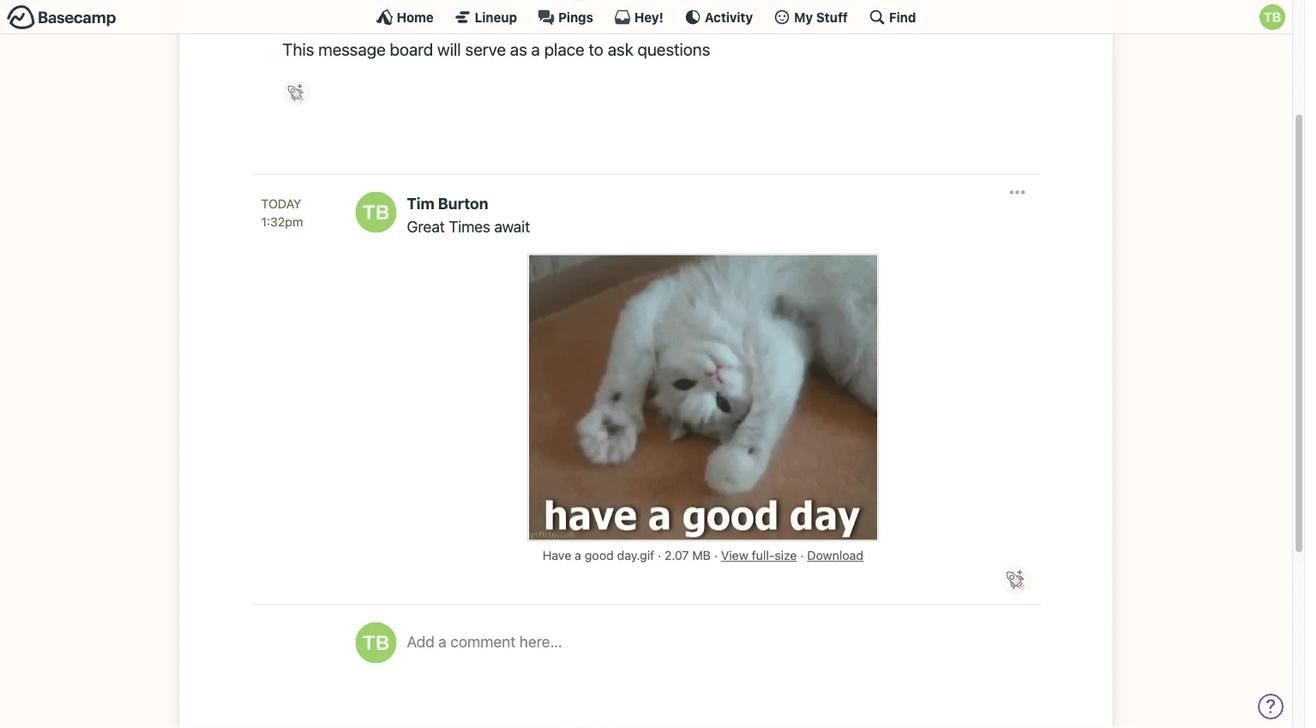 Task type: locate. For each thing, give the bounding box(es) containing it.
tim burton image
[[356, 192, 397, 233]]

find
[[889, 9, 916, 24]]

0 horizontal spatial a
[[439, 633, 447, 651]]

activity link
[[684, 9, 753, 26]]

board
[[390, 40, 433, 59]]

today
[[261, 196, 301, 211]]

my
[[794, 9, 813, 24]]

serve
[[465, 40, 506, 59]]

great
[[407, 217, 445, 236]]

burton
[[438, 194, 489, 213]]

today element
[[261, 195, 301, 213]]

tim burton image
[[1260, 4, 1286, 30], [356, 623, 397, 664]]

1 horizontal spatial a
[[531, 40, 540, 59]]

a right have on the bottom left of the page
[[575, 549, 582, 563]]

a
[[531, 40, 540, 59], [575, 549, 582, 563], [439, 633, 447, 651]]

today link
[[261, 195, 338, 213]]

activity
[[705, 9, 753, 24]]

home link
[[376, 9, 434, 26]]

a inside button
[[439, 633, 447, 651]]

1 vertical spatial tim burton image
[[356, 623, 397, 664]]

1:32pm link
[[261, 213, 338, 232]]

switch accounts image
[[7, 4, 117, 31]]

place
[[544, 40, 585, 59]]

zoom have a good day.gif image
[[529, 256, 878, 540]]

1 vertical spatial a
[[575, 549, 582, 563]]

lineup link
[[454, 9, 517, 26]]

main element
[[0, 0, 1293, 34]]

tim burton image inside main element
[[1260, 4, 1286, 30]]

0 horizontal spatial tim burton image
[[356, 623, 397, 664]]

2 vertical spatial a
[[439, 633, 447, 651]]

0 vertical spatial tim burton image
[[1260, 4, 1286, 30]]

1 horizontal spatial tim burton image
[[1260, 4, 1286, 30]]

view
[[721, 549, 749, 563]]

0 vertical spatial a
[[531, 40, 540, 59]]

a for have a good day.gif 2.07 mb view full-size
[[575, 549, 582, 563]]

great times await
[[407, 217, 530, 236]]

2.07
[[665, 549, 689, 563]]

size
[[775, 549, 797, 563]]

have a good day.gif 2.07 mb view full-size
[[543, 549, 797, 563]]

a right add
[[439, 633, 447, 651]]

a right as
[[531, 40, 540, 59]]

message
[[318, 40, 386, 59]]

hey!
[[635, 9, 664, 24]]

2 horizontal spatial a
[[575, 549, 582, 563]]

hey! button
[[614, 9, 664, 26]]

pings button
[[538, 9, 594, 26]]

comment
[[451, 633, 516, 651]]



Task type: describe. For each thing, give the bounding box(es) containing it.
stuff
[[816, 9, 848, 24]]

download
[[807, 549, 864, 563]]

find button
[[869, 9, 916, 26]]

times
[[449, 217, 491, 236]]

today 1:32pm
[[261, 196, 303, 230]]

tim burton
[[407, 194, 489, 213]]

add a comment here…
[[407, 633, 562, 651]]

here…
[[520, 633, 562, 651]]

this
[[283, 40, 314, 59]]

as
[[510, 40, 527, 59]]

good
[[585, 549, 614, 563]]

my stuff button
[[774, 9, 848, 26]]

questions
[[638, 40, 711, 59]]

1:32pm
[[261, 215, 303, 230]]

mb
[[692, 549, 711, 563]]

download link
[[807, 549, 864, 563]]

home
[[397, 9, 434, 24]]

day.gif
[[617, 549, 655, 563]]

a for add a comment here…
[[439, 633, 447, 651]]

await
[[495, 217, 530, 236]]

1:32pm element
[[261, 215, 303, 230]]

add a comment here… button
[[407, 623, 1023, 700]]

full-
[[752, 549, 775, 563]]

lineup
[[475, 9, 517, 24]]

will
[[438, 40, 461, 59]]

have
[[543, 549, 572, 563]]

my stuff
[[794, 9, 848, 24]]

this message board will serve as a place to ask questions
[[283, 40, 711, 59]]

add
[[407, 633, 435, 651]]

ask
[[608, 40, 634, 59]]

to
[[589, 40, 604, 59]]

tim
[[407, 194, 435, 213]]

view full-size link
[[721, 549, 797, 563]]

pings
[[558, 9, 594, 24]]



Task type: vqa. For each thing, say whether or not it's contained in the screenshot.
submit
no



